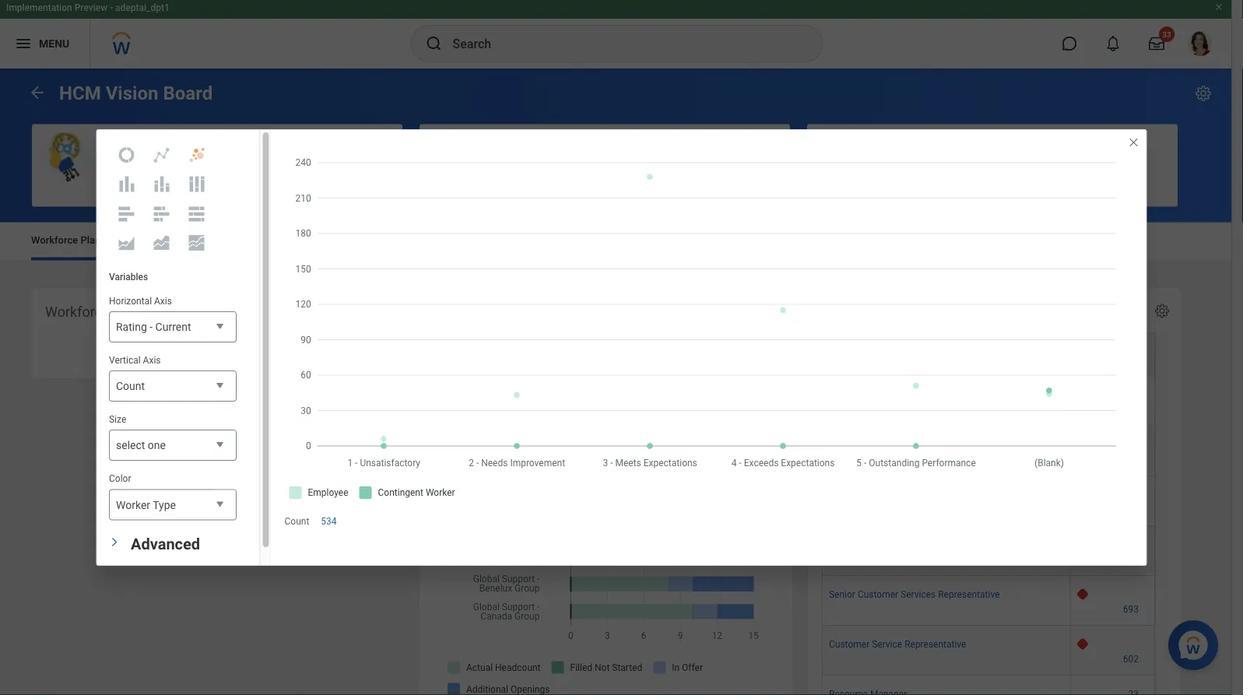 Task type: describe. For each thing, give the bounding box(es) containing it.
693
[[1124, 604, 1140, 615]]

people analytics
[[99, 133, 238, 155]]

workday community
[[487, 133, 660, 155]]

critical
[[895, 304, 938, 320]]

belonging & diversity
[[280, 234, 374, 246]]

executive
[[533, 234, 575, 246]]

rating
[[116, 321, 147, 334]]

planning
[[81, 234, 120, 246]]

profile logan mcneil element
[[1179, 26, 1223, 61]]

chevron down image
[[109, 533, 120, 552]]

534
[[321, 516, 337, 527]]

100% column image
[[187, 175, 206, 194]]

average days open or to fill row
[[823, 333, 1156, 377]]

time to fill critical jobs
[[823, 304, 973, 320]]

clustered bar image
[[117, 204, 136, 223]]

experience
[[452, 234, 501, 246]]

stacked column image
[[152, 175, 171, 194]]

vertical
[[109, 355, 140, 366]]

advanced dialog
[[96, 129, 1148, 570]]

workday dynamically suggests business questions based on your tenant
[[99, 181, 399, 192]]

size group
[[109, 414, 236, 462]]

or
[[1113, 360, 1121, 371]]

what's
[[875, 133, 930, 155]]

time
[[823, 304, 854, 320]]

to inside headcount plan to pipeline 'element'
[[537, 304, 549, 320]]

worker
[[116, 499, 150, 512]]

100% bar image
[[187, 204, 206, 223]]

&
[[327, 234, 333, 246]]

workforce planning
[[31, 234, 120, 246]]

1 vertical spatial representative
[[905, 639, 967, 650]]

workday for workday community
[[487, 133, 559, 155]]

worker type button
[[109, 489, 236, 521]]

vertical axis group
[[109, 354, 236, 403]]

rating - current button
[[109, 312, 236, 344]]

on
[[340, 181, 350, 192]]

at
[[687, 181, 695, 192]]

workforce visibility
[[45, 304, 165, 320]]

row containing senior customer services representative
[[823, 576, 1156, 626]]

pipeline
[[553, 304, 602, 320]]

row containing customer service representative
[[823, 626, 1156, 676]]

customer service representative link
[[830, 636, 967, 650]]

main content containing hcm vision board
[[0, 69, 1232, 696]]

variables
[[109, 272, 148, 283]]

100% area image
[[187, 234, 206, 252]]

bubble image
[[187, 146, 206, 164]]

count button
[[109, 371, 236, 403]]

search image
[[425, 34, 444, 53]]

health
[[219, 234, 249, 246]]

services
[[901, 590, 936, 600]]

vertical axis
[[109, 355, 160, 366]]

senior customer services representative link
[[830, 586, 1001, 600]]

- inside banner
[[110, 2, 113, 13]]

board
[[163, 82, 213, 104]]

collaboration is the key to success at workday link
[[420, 175, 791, 199]]

overlaid area image
[[117, 234, 136, 252]]

to
[[1123, 360, 1133, 371]]

executive summary
[[533, 234, 621, 246]]

1 vertical spatial customer
[[830, 639, 870, 650]]

7,724
[[1117, 405, 1140, 416]]

product development
[[830, 390, 919, 401]]

previous page image
[[28, 83, 47, 102]]

configure this page image
[[1195, 84, 1214, 103]]

969 button
[[1124, 554, 1142, 566]]

donut image
[[117, 146, 136, 164]]

clustered column image
[[117, 175, 136, 194]]

headcount
[[434, 304, 502, 320]]

adeptai_dpt1
[[115, 2, 170, 13]]

group containing rating - current
[[109, 295, 236, 521]]

inbox large image
[[1150, 36, 1165, 51]]

5 row from the top
[[823, 676, 1156, 696]]

fill inside average days open or to fill
[[1136, 360, 1148, 371]]

tab list inside 'main content'
[[16, 223, 1217, 261]]

693 button
[[1124, 604, 1142, 616]]

horizontal
[[109, 296, 152, 307]]

close chart settings image
[[1128, 136, 1141, 149]]

helpdesk
[[840, 440, 879, 451]]

variables group
[[97, 259, 248, 532]]

type
[[152, 499, 176, 512]]

horizontal axis group
[[109, 295, 236, 344]]

color group
[[109, 473, 236, 521]]

headcount plan to pipeline
[[434, 304, 602, 320]]

to inside time to fill critical jobs element
[[857, 304, 870, 320]]

people
[[99, 133, 157, 155]]

analytics
[[161, 133, 238, 155]]

dynamically
[[137, 181, 187, 192]]

workday dynamically suggests business questions based on your tenant link
[[32, 175, 403, 199]]

time to fill critical jobs element
[[809, 289, 1182, 696]]

row containing product development
[[823, 377, 1156, 427]]

select one button
[[109, 430, 236, 462]]

workday for workday dynamically suggests business questions based on your tenant
[[99, 181, 135, 192]]

implementation preview -   adeptai_dpt1
[[6, 2, 170, 13]]

people analytics button
[[32, 124, 403, 183]]

it helpdesk specialist link
[[830, 437, 922, 451]]

customer service representative
[[830, 639, 967, 650]]



Task type: vqa. For each thing, say whether or not it's contained in the screenshot.


Task type: locate. For each thing, give the bounding box(es) containing it.
to inside the collaboration is the key to success at workday link
[[639, 181, 647, 192]]

business
[[229, 181, 267, 192]]

fill
[[873, 304, 891, 320], [1136, 360, 1148, 371]]

product
[[830, 390, 862, 401]]

workday
[[487, 133, 559, 155], [99, 181, 135, 192], [697, 181, 733, 192]]

workforce
[[31, 234, 78, 246], [45, 304, 109, 320]]

average
[[1091, 348, 1125, 359]]

what's new for hcm
[[875, 133, 1047, 155]]

cell up services
[[823, 526, 1071, 576]]

1 vertical spatial fill
[[1136, 360, 1148, 371]]

your
[[353, 181, 371, 192]]

969 row
[[823, 526, 1156, 576]]

rating - current
[[116, 321, 191, 334]]

days
[[1128, 348, 1148, 359]]

2 cell from the top
[[823, 526, 1071, 576]]

worker type
[[116, 499, 176, 512]]

cell
[[823, 477, 1071, 526], [823, 526, 1071, 576]]

cell for fourth row from the bottom
[[823, 477, 1071, 526]]

close environment banner image
[[1215, 2, 1224, 12]]

count down vertical axis in the bottom left of the page
[[116, 380, 145, 393]]

to right plan
[[537, 304, 549, 320]]

534 button
[[321, 516, 339, 528]]

average days open or to fill
[[1089, 348, 1148, 371]]

notifications large image
[[1106, 36, 1122, 51]]

select
[[116, 439, 145, 452]]

average days open or to fill button
[[1071, 334, 1155, 376]]

workforce inside tab list
[[31, 234, 78, 246]]

fill down days
[[1136, 360, 1148, 371]]

-
[[110, 2, 113, 13], [149, 321, 152, 334]]

workforce for workforce visibility
[[45, 304, 109, 320]]

select one
[[116, 439, 165, 452]]

community
[[564, 133, 660, 155]]

customer right the senior
[[858, 590, 899, 600]]

hcm right for
[[1005, 133, 1047, 155]]

summary
[[578, 234, 621, 246]]

representative right service
[[905, 639, 967, 650]]

organizational health
[[152, 234, 249, 246]]

602 button
[[1124, 654, 1142, 666]]

workforce for workforce planning
[[31, 234, 78, 246]]

workday right the "at" at the right
[[697, 181, 733, 192]]

to right time
[[857, 304, 870, 320]]

axis inside group
[[143, 355, 160, 366]]

specialist
[[882, 440, 922, 451]]

headcount plan to pipeline element
[[420, 289, 793, 696]]

color
[[109, 474, 131, 485]]

- right preview
[[110, 2, 113, 13]]

axis
[[154, 296, 172, 307], [143, 355, 160, 366]]

based
[[312, 181, 337, 192]]

advanced button
[[130, 535, 200, 554]]

success
[[649, 181, 684, 192]]

implementation preview -   adeptai_dpt1 banner
[[0, 0, 1232, 69]]

- inside "dropdown button"
[[149, 321, 152, 334]]

1 horizontal spatial hcm
[[1005, 133, 1047, 155]]

hcm right previous page icon
[[59, 82, 101, 104]]

workforce visibility element
[[31, 289, 404, 379]]

1 horizontal spatial count
[[285, 516, 309, 527]]

implementation
[[6, 2, 72, 13]]

it helpdesk specialist row
[[823, 427, 1156, 477]]

size
[[109, 414, 126, 425]]

1 cell from the top
[[823, 477, 1071, 526]]

0 horizontal spatial workday
[[99, 181, 135, 192]]

workforce left planning
[[31, 234, 78, 246]]

axis up rating - current
[[154, 296, 172, 307]]

workday community button
[[420, 124, 791, 183]]

1 vertical spatial axis
[[143, 355, 160, 366]]

cell down specialist
[[823, 477, 1071, 526]]

visibility
[[113, 304, 165, 320]]

0 horizontal spatial -
[[110, 2, 113, 13]]

tenant
[[373, 181, 399, 192]]

1 vertical spatial -
[[149, 321, 152, 334]]

1 vertical spatial workforce
[[45, 304, 109, 320]]

collaboration
[[539, 181, 594, 192]]

senior customer services representative
[[830, 590, 1001, 600]]

1 vertical spatial hcm
[[1005, 133, 1047, 155]]

line image
[[152, 146, 171, 164]]

jobs
[[942, 304, 973, 320]]

7,724 button
[[1117, 404, 1142, 416]]

0 vertical spatial representative
[[939, 590, 1001, 600]]

diversity
[[336, 234, 374, 246]]

0 vertical spatial hcm
[[59, 82, 101, 104]]

new
[[934, 133, 972, 155]]

4 row from the top
[[823, 626, 1156, 676]]

0 horizontal spatial fill
[[873, 304, 891, 320]]

0 vertical spatial -
[[110, 2, 113, 13]]

senior
[[830, 590, 856, 600]]

key
[[621, 181, 636, 192]]

to right key
[[639, 181, 647, 192]]

axis for count
[[143, 355, 160, 366]]

1 row from the top
[[823, 377, 1156, 427]]

602
[[1124, 654, 1140, 665]]

is
[[597, 181, 604, 192]]

main content
[[0, 69, 1232, 696]]

0 vertical spatial workforce
[[31, 234, 78, 246]]

the
[[606, 181, 619, 192]]

representative down 969 "row"
[[939, 590, 1001, 600]]

fill left the critical
[[873, 304, 891, 320]]

horizontal axis
[[109, 296, 172, 307]]

axis right vertical
[[143, 355, 160, 366]]

for
[[976, 133, 1000, 155]]

stacked area image
[[152, 234, 171, 252]]

hcm inside button
[[1005, 133, 1047, 155]]

2 row from the top
[[823, 477, 1156, 526]]

preview
[[75, 2, 108, 13]]

tab list containing workforce planning
[[16, 223, 1217, 261]]

0 vertical spatial count
[[116, 380, 145, 393]]

1 horizontal spatial fill
[[1136, 360, 1148, 371]]

1 horizontal spatial to
[[639, 181, 647, 192]]

workday inside button
[[487, 133, 559, 155]]

it
[[830, 440, 837, 451]]

current
[[155, 321, 191, 334]]

- down visibility
[[149, 321, 152, 334]]

count inside dropdown button
[[116, 380, 145, 393]]

plan
[[506, 304, 533, 320]]

row
[[823, 377, 1156, 427], [823, 477, 1156, 526], [823, 576, 1156, 626], [823, 626, 1156, 676], [823, 676, 1156, 696]]

1 vertical spatial count
[[285, 516, 309, 527]]

workforce down 'variables'
[[45, 304, 109, 320]]

count left 534 on the left of page
[[285, 516, 309, 527]]

suggests
[[189, 181, 227, 192]]

axis inside group
[[154, 296, 172, 307]]

stacked bar image
[[152, 204, 171, 223]]

workday up collaboration on the left top of page
[[487, 133, 559, 155]]

service
[[873, 639, 903, 650]]

0 vertical spatial fill
[[873, 304, 891, 320]]

0 horizontal spatial count
[[116, 380, 145, 393]]

count
[[116, 380, 145, 393], [285, 516, 309, 527]]

group
[[109, 295, 236, 521]]

3 row from the top
[[823, 576, 1156, 626]]

axis for rating - current
[[154, 296, 172, 307]]

1 horizontal spatial -
[[149, 321, 152, 334]]

cell for 969 "row"
[[823, 526, 1071, 576]]

vision
[[106, 82, 158, 104]]

tab list
[[16, 223, 1217, 261]]

to
[[639, 181, 647, 192], [537, 304, 549, 320], [857, 304, 870, 320]]

customer left service
[[830, 639, 870, 650]]

employee
[[406, 234, 450, 246]]

2 horizontal spatial workday
[[697, 181, 733, 192]]

hcm
[[59, 82, 101, 104], [1005, 133, 1047, 155]]

0 vertical spatial customer
[[858, 590, 899, 600]]

customer
[[858, 590, 899, 600], [830, 639, 870, 650]]

0 horizontal spatial to
[[537, 304, 549, 320]]

1 horizontal spatial workday
[[487, 133, 559, 155]]

2 horizontal spatial to
[[857, 304, 870, 320]]

it helpdesk specialist
[[830, 440, 922, 451]]

employee experience
[[406, 234, 501, 246]]

representative
[[939, 590, 1001, 600], [905, 639, 967, 650]]

0 vertical spatial axis
[[154, 296, 172, 307]]

969
[[1124, 554, 1140, 565]]

open
[[1089, 360, 1110, 371]]

collaboration is the key to success at workday
[[539, 181, 733, 192]]

workday up clustered bar 'image'
[[99, 181, 135, 192]]

0 horizontal spatial hcm
[[59, 82, 101, 104]]

questions
[[269, 181, 310, 192]]

development
[[865, 390, 919, 401]]

one
[[147, 439, 165, 452]]

belonging
[[280, 234, 325, 246]]



